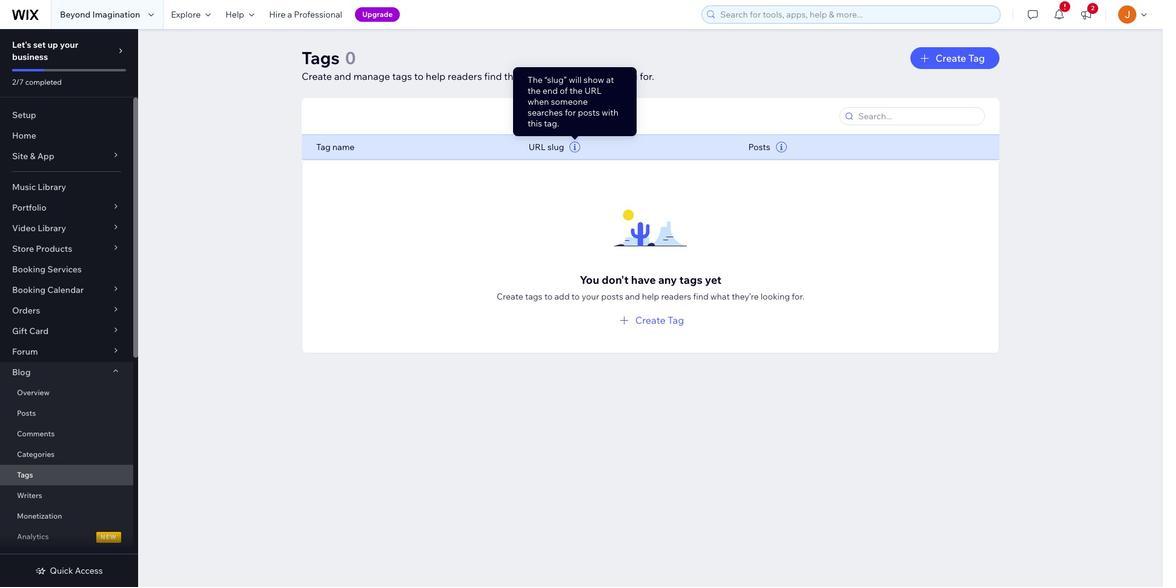 Task type: describe. For each thing, give the bounding box(es) containing it.
readers inside you don't have any tags yet create tags to add to your posts and help readers find what they're looking for.
[[661, 292, 692, 302]]

let's
[[12, 39, 31, 50]]

yet
[[705, 273, 722, 287]]

this
[[528, 118, 542, 129]]

portfolio button
[[0, 198, 133, 218]]

products
[[36, 244, 72, 255]]

booking services link
[[0, 259, 133, 280]]

quick access
[[50, 566, 103, 577]]

posts for 0
[[544, 70, 569, 82]]

manage
[[354, 70, 390, 82]]

your inside let's set up your business
[[60, 39, 78, 50]]

you don't have any tags yet create tags to add to your posts and help readers find what they're looking for.
[[497, 273, 805, 302]]

create inside tags 0 create and manage tags to help readers find the blog posts they're looking for.
[[302, 70, 332, 82]]

quick access button
[[35, 566, 103, 577]]

2
[[1092, 4, 1095, 12]]

help inside you don't have any tags yet create tags to add to your posts and help readers find what they're looking for.
[[642, 292, 660, 302]]

music library link
[[0, 177, 133, 198]]

tag for left "create tag" button
[[668, 315, 684, 327]]

tag.
[[544, 118, 559, 129]]

help button
[[218, 0, 262, 29]]

create tag for left "create tag" button
[[636, 315, 684, 327]]

tag name
[[316, 142, 355, 153]]

site & app
[[12, 151, 54, 162]]

comments link
[[0, 424, 133, 445]]

tags link
[[0, 465, 133, 486]]

portfolio
[[12, 202, 46, 213]]

when
[[528, 96, 549, 107]]

2 horizontal spatial the
[[570, 85, 583, 96]]

readers inside tags 0 create and manage tags to help readers find the blog posts they're looking for.
[[448, 70, 482, 82]]

video library
[[12, 223, 66, 234]]

up
[[48, 39, 58, 50]]

monetization link
[[0, 507, 133, 527]]

beyond imagination
[[60, 9, 140, 20]]

show
[[584, 75, 605, 85]]

"slug"
[[545, 75, 567, 85]]

blog
[[521, 70, 542, 82]]

upgrade
[[362, 10, 393, 19]]

imagination
[[92, 9, 140, 20]]

site
[[12, 151, 28, 162]]

home link
[[0, 125, 133, 146]]

setup link
[[0, 105, 133, 125]]

posts inside posts link
[[17, 409, 36, 418]]

will
[[569, 75, 582, 85]]

1 horizontal spatial to
[[545, 292, 553, 302]]

slug
[[548, 142, 564, 153]]

2 vertical spatial tags
[[525, 292, 543, 302]]

categories
[[17, 450, 55, 459]]

gift card
[[12, 326, 49, 337]]

setup
[[12, 110, 36, 121]]

posts link
[[0, 404, 133, 424]]

analytics
[[17, 533, 49, 542]]

booking for booking services
[[12, 264, 46, 275]]

your inside you don't have any tags yet create tags to add to your posts and help readers find what they're looking for.
[[582, 292, 600, 302]]

card
[[29, 326, 49, 337]]

writers link
[[0, 486, 133, 507]]

booking calendar button
[[0, 280, 133, 301]]

booking calendar
[[12, 285, 84, 296]]

and inside tags 0 create and manage tags to help readers find the blog posts they're looking for.
[[334, 70, 351, 82]]

for. inside tags 0 create and manage tags to help readers find the blog posts they're looking for.
[[640, 70, 655, 82]]

of
[[560, 85, 568, 96]]

2/7
[[12, 78, 24, 87]]

access
[[75, 566, 103, 577]]

Search for tools, apps, help & more... field
[[717, 6, 997, 23]]

name
[[333, 142, 355, 153]]

0
[[345, 47, 356, 68]]

orders
[[12, 305, 40, 316]]

tags 0 create and manage tags to help readers find the blog posts they're looking for.
[[302, 47, 655, 82]]

they're inside tags 0 create and manage tags to help readers find the blog posts they're looking for.
[[571, 70, 602, 82]]

2 button
[[1073, 0, 1100, 29]]

have
[[631, 273, 656, 287]]

gift card button
[[0, 321, 133, 342]]

someone
[[551, 96, 588, 107]]

1 horizontal spatial create tag button
[[911, 47, 1000, 69]]

business
[[12, 52, 48, 62]]

searches
[[528, 107, 563, 118]]

new
[[101, 534, 117, 542]]

1 vertical spatial url
[[529, 142, 546, 153]]

groups link
[[0, 548, 133, 568]]

url inside the "slug" will show at the end of the url when someone searches for posts with this tag.
[[585, 85, 602, 96]]

music
[[12, 182, 36, 193]]

professional
[[294, 9, 342, 20]]

library for music library
[[38, 182, 66, 193]]

find inside tags 0 create and manage tags to help readers find the blog posts they're looking for.
[[484, 70, 502, 82]]

2 horizontal spatial tags
[[680, 273, 703, 287]]

1 horizontal spatial the
[[528, 85, 541, 96]]

2/7 completed
[[12, 78, 62, 87]]

let's set up your business
[[12, 39, 78, 62]]



Task type: locate. For each thing, give the bounding box(es) containing it.
to right add
[[572, 292, 580, 302]]

0 horizontal spatial readers
[[448, 70, 482, 82]]

0 horizontal spatial url
[[529, 142, 546, 153]]

0 horizontal spatial to
[[414, 70, 424, 82]]

library inside popup button
[[38, 223, 66, 234]]

1 horizontal spatial posts
[[749, 142, 771, 153]]

with
[[602, 107, 619, 118]]

1 horizontal spatial looking
[[761, 292, 790, 302]]

to
[[414, 70, 424, 82], [545, 292, 553, 302], [572, 292, 580, 302]]

1 horizontal spatial help
[[642, 292, 660, 302]]

looking inside tags 0 create and manage tags to help readers find the blog posts they're looking for.
[[604, 70, 638, 82]]

booking down store
[[12, 264, 46, 275]]

1 horizontal spatial create tag
[[936, 52, 985, 64]]

1 vertical spatial create tag
[[636, 315, 684, 327]]

0 vertical spatial url
[[585, 85, 602, 96]]

writers
[[17, 492, 42, 501]]

the down blog on the left top
[[528, 85, 541, 96]]

1 vertical spatial library
[[38, 223, 66, 234]]

1 vertical spatial for.
[[792, 292, 805, 302]]

0 horizontal spatial looking
[[604, 70, 638, 82]]

video
[[12, 223, 36, 234]]

end
[[543, 85, 558, 96]]

0 horizontal spatial tag
[[316, 142, 331, 153]]

1 vertical spatial and
[[625, 292, 640, 302]]

create
[[936, 52, 967, 64], [302, 70, 332, 82], [497, 292, 524, 302], [636, 315, 666, 327]]

store products
[[12, 244, 72, 255]]

and inside you don't have any tags yet create tags to add to your posts and help readers find what they're looking for.
[[625, 292, 640, 302]]

1 horizontal spatial for.
[[792, 292, 805, 302]]

tags for tags
[[17, 471, 33, 480]]

1 horizontal spatial url
[[585, 85, 602, 96]]

1 vertical spatial your
[[582, 292, 600, 302]]

posts inside the "slug" will show at the end of the url when someone searches for posts with this tag.
[[578, 107, 600, 118]]

1 horizontal spatial tags
[[302, 47, 340, 68]]

url left 'at'
[[585, 85, 602, 96]]

1 library from the top
[[38, 182, 66, 193]]

posts inside you don't have any tags yet create tags to add to your posts and help readers find what they're looking for.
[[602, 292, 624, 302]]

0 horizontal spatial for.
[[640, 70, 655, 82]]

posts right for
[[578, 107, 600, 118]]

0 vertical spatial posts
[[749, 142, 771, 153]]

the left blog on the left top
[[504, 70, 519, 82]]

1 vertical spatial posts
[[578, 107, 600, 118]]

0 horizontal spatial your
[[60, 39, 78, 50]]

the inside tags 0 create and manage tags to help readers find the blog posts they're looking for.
[[504, 70, 519, 82]]

video library button
[[0, 218, 133, 239]]

1 vertical spatial looking
[[761, 292, 790, 302]]

1 vertical spatial find
[[693, 292, 709, 302]]

they're left 'at'
[[571, 70, 602, 82]]

a
[[288, 9, 292, 20]]

find left blog on the left top
[[484, 70, 502, 82]]

1 vertical spatial posts
[[17, 409, 36, 418]]

tag
[[969, 52, 985, 64], [316, 142, 331, 153], [668, 315, 684, 327]]

0 vertical spatial library
[[38, 182, 66, 193]]

1 vertical spatial they're
[[732, 292, 759, 302]]

1 horizontal spatial tags
[[525, 292, 543, 302]]

tags inside the tags link
[[17, 471, 33, 480]]

tags left yet
[[680, 273, 703, 287]]

url
[[585, 85, 602, 96], [529, 142, 546, 153]]

they're inside you don't have any tags yet create tags to add to your posts and help readers find what they're looking for.
[[732, 292, 759, 302]]

hire a professional
[[269, 9, 342, 20]]

0 vertical spatial your
[[60, 39, 78, 50]]

0 horizontal spatial and
[[334, 70, 351, 82]]

2 vertical spatial posts
[[602, 292, 624, 302]]

1 vertical spatial tag
[[316, 142, 331, 153]]

looking right what
[[761, 292, 790, 302]]

booking up orders
[[12, 285, 46, 296]]

library up portfolio popup button
[[38, 182, 66, 193]]

2 horizontal spatial to
[[572, 292, 580, 302]]

they're right what
[[732, 292, 759, 302]]

the right of
[[570, 85, 583, 96]]

tags
[[302, 47, 340, 68], [17, 471, 33, 480]]

tags inside tags 0 create and manage tags to help readers find the blog posts they're looking for.
[[392, 70, 412, 82]]

0 vertical spatial tags
[[392, 70, 412, 82]]

Search... field
[[855, 108, 981, 125]]

2 vertical spatial tag
[[668, 315, 684, 327]]

tags
[[392, 70, 412, 82], [680, 273, 703, 287], [525, 292, 543, 302]]

0 vertical spatial booking
[[12, 264, 46, 275]]

find inside you don't have any tags yet create tags to add to your posts and help readers find what they're looking for.
[[693, 292, 709, 302]]

tags inside tags 0 create and manage tags to help readers find the blog posts they're looking for.
[[302, 47, 340, 68]]

sidebar element
[[0, 29, 138, 588]]

site & app button
[[0, 146, 133, 167]]

for
[[565, 107, 576, 118]]

1 horizontal spatial tag
[[668, 315, 684, 327]]

1 horizontal spatial they're
[[732, 292, 759, 302]]

they're
[[571, 70, 602, 82], [732, 292, 759, 302]]

for.
[[640, 70, 655, 82], [792, 292, 805, 302]]

1 vertical spatial create tag button
[[617, 313, 684, 328]]

2 booking from the top
[[12, 285, 46, 296]]

tags right manage
[[392, 70, 412, 82]]

url slug
[[529, 142, 564, 153]]

and down 0
[[334, 70, 351, 82]]

monetization
[[17, 512, 62, 521]]

tags up the writers
[[17, 471, 33, 480]]

help
[[226, 9, 244, 20]]

don't
[[602, 273, 629, 287]]

create tag button
[[911, 47, 1000, 69], [617, 313, 684, 328]]

0 vertical spatial looking
[[604, 70, 638, 82]]

overview
[[17, 388, 50, 398]]

posts for don't
[[602, 292, 624, 302]]

hire a professional link
[[262, 0, 350, 29]]

find
[[484, 70, 502, 82], [693, 292, 709, 302]]

0 horizontal spatial posts
[[17, 409, 36, 418]]

booking for booking calendar
[[12, 285, 46, 296]]

find left what
[[693, 292, 709, 302]]

comments
[[17, 430, 55, 439]]

your right up
[[60, 39, 78, 50]]

help inside tags 0 create and manage tags to help readers find the blog posts they're looking for.
[[426, 70, 446, 82]]

0 horizontal spatial create tag
[[636, 315, 684, 327]]

1 vertical spatial tags
[[680, 273, 703, 287]]

0 horizontal spatial tags
[[392, 70, 412, 82]]

1 booking from the top
[[12, 264, 46, 275]]

groups
[[12, 553, 42, 564]]

beyond
[[60, 9, 91, 20]]

0 horizontal spatial they're
[[571, 70, 602, 82]]

calendar
[[47, 285, 84, 296]]

1 horizontal spatial find
[[693, 292, 709, 302]]

your
[[60, 39, 78, 50], [582, 292, 600, 302]]

0 vertical spatial create tag button
[[911, 47, 1000, 69]]

0 vertical spatial for.
[[640, 70, 655, 82]]

forum button
[[0, 342, 133, 362]]

posts
[[544, 70, 569, 82], [578, 107, 600, 118], [602, 292, 624, 302]]

tags left add
[[525, 292, 543, 302]]

0 horizontal spatial create tag button
[[617, 313, 684, 328]]

for. inside you don't have any tags yet create tags to add to your posts and help readers find what they're looking for.
[[792, 292, 805, 302]]

tags left 0
[[302, 47, 340, 68]]

the "slug" will show at the end of the url when someone searches for posts with this tag.
[[528, 75, 619, 129]]

library
[[38, 182, 66, 193], [38, 223, 66, 234]]

0 vertical spatial and
[[334, 70, 351, 82]]

your down you
[[582, 292, 600, 302]]

2 horizontal spatial posts
[[602, 292, 624, 302]]

posts inside tags 0 create and manage tags to help readers find the blog posts they're looking for.
[[544, 70, 569, 82]]

1 horizontal spatial readers
[[661, 292, 692, 302]]

forum
[[12, 347, 38, 358]]

store
[[12, 244, 34, 255]]

&
[[30, 151, 36, 162]]

to inside tags 0 create and manage tags to help readers find the blog posts they're looking for.
[[414, 70, 424, 82]]

0 vertical spatial tag
[[969, 52, 985, 64]]

1 vertical spatial tags
[[17, 471, 33, 480]]

categories link
[[0, 445, 133, 465]]

0 horizontal spatial the
[[504, 70, 519, 82]]

0 vertical spatial posts
[[544, 70, 569, 82]]

hire
[[269, 9, 286, 20]]

booking inside dropdown button
[[12, 285, 46, 296]]

library for video library
[[38, 223, 66, 234]]

quick
[[50, 566, 73, 577]]

2 horizontal spatial tag
[[969, 52, 985, 64]]

set
[[33, 39, 46, 50]]

library up the products
[[38, 223, 66, 234]]

you
[[580, 273, 600, 287]]

2 library from the top
[[38, 223, 66, 234]]

0 vertical spatial find
[[484, 70, 502, 82]]

1 horizontal spatial and
[[625, 292, 640, 302]]

0 vertical spatial they're
[[571, 70, 602, 82]]

tag for "create tag" button to the right
[[969, 52, 985, 64]]

and down have
[[625, 292, 640, 302]]

posts up end
[[544, 70, 569, 82]]

what
[[711, 292, 730, 302]]

blog button
[[0, 362, 133, 383]]

gift
[[12, 326, 27, 337]]

add
[[555, 292, 570, 302]]

looking up with
[[604, 70, 638, 82]]

1 horizontal spatial your
[[582, 292, 600, 302]]

blog
[[12, 367, 31, 378]]

0 horizontal spatial help
[[426, 70, 446, 82]]

completed
[[25, 78, 62, 87]]

store products button
[[0, 239, 133, 259]]

orders button
[[0, 301, 133, 321]]

1 vertical spatial help
[[642, 292, 660, 302]]

tags for tags 0 create and manage tags to help readers find the blog posts they're looking for.
[[302, 47, 340, 68]]

to left add
[[545, 292, 553, 302]]

to right manage
[[414, 70, 424, 82]]

url left slug
[[529, 142, 546, 153]]

0 vertical spatial create tag
[[936, 52, 985, 64]]

overview link
[[0, 383, 133, 404]]

0 horizontal spatial tags
[[17, 471, 33, 480]]

the
[[528, 75, 543, 85]]

looking
[[604, 70, 638, 82], [761, 292, 790, 302]]

1 horizontal spatial posts
[[578, 107, 600, 118]]

create tag for "create tag" button to the right
[[936, 52, 985, 64]]

0 vertical spatial help
[[426, 70, 446, 82]]

music library
[[12, 182, 66, 193]]

1 vertical spatial readers
[[661, 292, 692, 302]]

upgrade button
[[355, 7, 400, 22]]

any
[[659, 273, 677, 287]]

services
[[47, 264, 82, 275]]

0 vertical spatial tags
[[302, 47, 340, 68]]

at
[[606, 75, 614, 85]]

looking inside you don't have any tags yet create tags to add to your posts and help readers find what they're looking for.
[[761, 292, 790, 302]]

1 vertical spatial booking
[[12, 285, 46, 296]]

and
[[334, 70, 351, 82], [625, 292, 640, 302]]

posts down don't
[[602, 292, 624, 302]]

0 vertical spatial readers
[[448, 70, 482, 82]]

0 horizontal spatial posts
[[544, 70, 569, 82]]

0 horizontal spatial find
[[484, 70, 502, 82]]

create inside you don't have any tags yet create tags to add to your posts and help readers find what they're looking for.
[[497, 292, 524, 302]]



Task type: vqa. For each thing, say whether or not it's contained in the screenshot.
find to the top
yes



